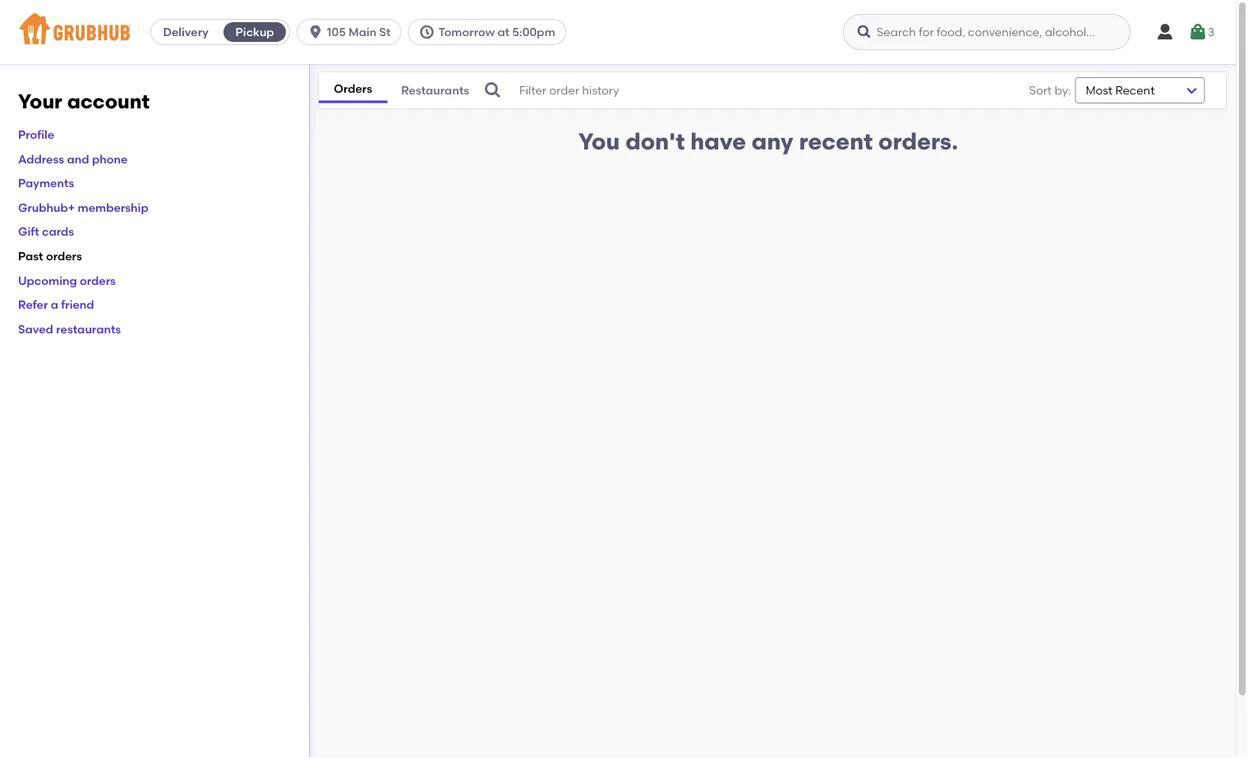 Task type: vqa. For each thing, say whether or not it's contained in the screenshot.
svg image associated with the 'Search for food, convenience, alcohol...' search field
yes



Task type: describe. For each thing, give the bounding box(es) containing it.
refer a friend link
[[18, 298, 94, 312]]

restaurants button
[[387, 79, 483, 102]]

tomorrow at 5:00pm button
[[408, 19, 572, 45]]

membership
[[78, 200, 148, 214]]

delivery button
[[151, 19, 220, 45]]

restaurants
[[56, 322, 121, 336]]

105 main st button
[[297, 19, 408, 45]]

Search for food, convenience, alcohol... search field
[[843, 14, 1131, 50]]

payments
[[18, 176, 74, 190]]

proceed to
[[1187, 400, 1248, 414]]

grubhub+
[[18, 200, 75, 214]]

cards
[[42, 225, 74, 239]]

105 main st
[[327, 25, 391, 39]]

orders for past orders
[[46, 249, 82, 263]]

svg image inside the 3 button
[[1188, 22, 1208, 42]]

profile
[[18, 128, 54, 142]]

grubhub+ membership link
[[18, 200, 148, 214]]

grubhub+ membership
[[18, 200, 148, 214]]

saved restaurants link
[[18, 322, 121, 336]]

1 horizontal spatial svg image
[[1155, 22, 1175, 42]]

have
[[690, 128, 746, 155]]

to
[[1237, 400, 1248, 414]]

recent
[[799, 128, 873, 155]]

gift
[[18, 225, 39, 239]]

at
[[497, 25, 510, 39]]

profile link
[[18, 128, 54, 142]]

2 horizontal spatial svg image
[[483, 81, 503, 100]]

refer a friend
[[18, 298, 94, 312]]

past
[[18, 249, 43, 263]]

you don't have any recent orders.
[[578, 128, 958, 155]]

past orders
[[18, 249, 82, 263]]

orders
[[334, 82, 372, 96]]

don't
[[625, 128, 685, 155]]

by:
[[1055, 83, 1071, 97]]

105
[[327, 25, 346, 39]]

5:00pm
[[512, 25, 555, 39]]

you
[[578, 128, 620, 155]]

address
[[18, 152, 64, 166]]

address and phone
[[18, 152, 128, 166]]

your account
[[18, 90, 150, 113]]



Task type: locate. For each thing, give the bounding box(es) containing it.
sort by:
[[1029, 83, 1071, 97]]

refer
[[18, 298, 48, 312]]

gift cards link
[[18, 225, 74, 239]]

Filter order history search field
[[483, 72, 979, 108]]

tomorrow at 5:00pm
[[438, 25, 555, 39]]

friend
[[61, 298, 94, 312]]

pickup button
[[220, 19, 289, 45]]

pickup
[[235, 25, 274, 39]]

1 vertical spatial orders
[[80, 273, 116, 287]]

address and phone link
[[18, 152, 128, 166]]

proceed to button
[[1136, 393, 1248, 422]]

svg image inside tomorrow at 5:00pm button
[[419, 24, 435, 40]]

proceed
[[1187, 400, 1234, 414]]

0 horizontal spatial svg image
[[856, 24, 873, 40]]

svg image inside "105 main st" button
[[307, 24, 324, 40]]

upcoming orders link
[[18, 273, 116, 287]]

orders up upcoming orders
[[46, 249, 82, 263]]

orders button
[[319, 78, 387, 103]]

saved
[[18, 322, 53, 336]]

your
[[18, 90, 62, 113]]

0 horizontal spatial svg image
[[307, 24, 324, 40]]

0 vertical spatial orders
[[46, 249, 82, 263]]

sort
[[1029, 83, 1052, 97]]

2 horizontal spatial svg image
[[1188, 22, 1208, 42]]

orders
[[46, 249, 82, 263], [80, 273, 116, 287]]

phone
[[92, 152, 128, 166]]

3 button
[[1188, 17, 1214, 47]]

gift cards
[[18, 225, 74, 239]]

upcoming orders
[[18, 273, 116, 287]]

svg image
[[1155, 22, 1175, 42], [1188, 22, 1208, 42], [856, 24, 873, 40]]

account
[[67, 90, 150, 113]]

a
[[51, 298, 58, 312]]

svg image
[[307, 24, 324, 40], [419, 24, 435, 40], [483, 81, 503, 100]]

3
[[1208, 25, 1214, 39]]

tomorrow
[[438, 25, 495, 39]]

restaurants
[[401, 83, 469, 97]]

svg image left 105
[[307, 24, 324, 40]]

orders up friend
[[80, 273, 116, 287]]

main navigation navigation
[[0, 0, 1236, 64]]

upcoming
[[18, 273, 77, 287]]

orders.
[[878, 128, 958, 155]]

svg image for tomorrow at 5:00pm
[[419, 24, 435, 40]]

saved restaurants
[[18, 322, 121, 336]]

svg image right restaurants button
[[483, 81, 503, 100]]

delivery
[[163, 25, 208, 39]]

and
[[67, 152, 89, 166]]

svg image for 105 main st
[[307, 24, 324, 40]]

main
[[349, 25, 377, 39]]

past orders link
[[18, 249, 82, 263]]

orders for upcoming orders
[[80, 273, 116, 287]]

1 horizontal spatial svg image
[[419, 24, 435, 40]]

svg image left tomorrow
[[419, 24, 435, 40]]

st
[[379, 25, 391, 39]]

any
[[752, 128, 793, 155]]

payments link
[[18, 176, 74, 190]]



